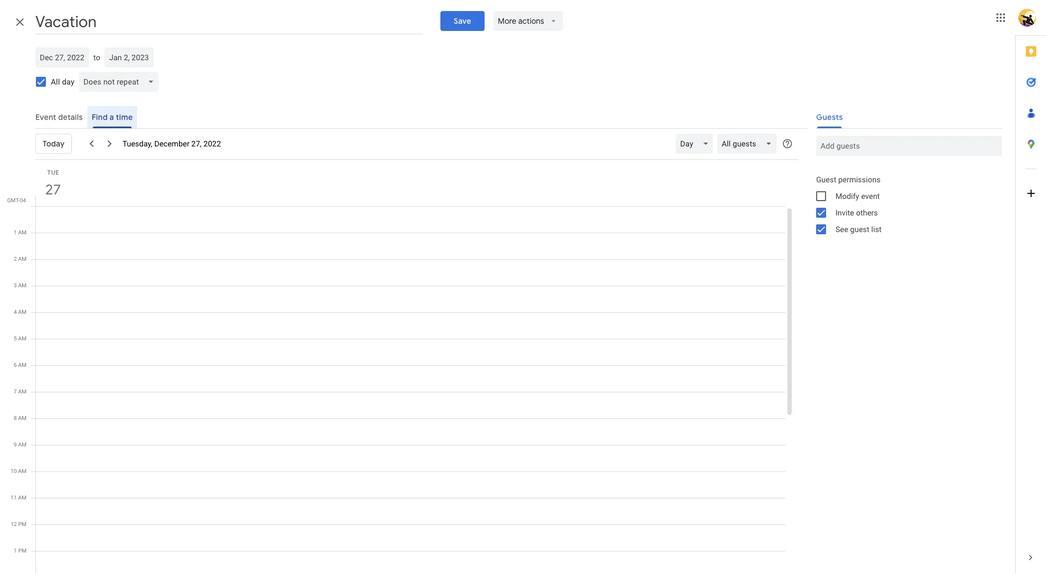 Task type: describe. For each thing, give the bounding box(es) containing it.
guest
[[851, 225, 870, 234]]

5 am
[[14, 336, 27, 342]]

3
[[14, 283, 17, 289]]

arrow_drop_down
[[549, 16, 559, 26]]

pm for 12 pm
[[18, 521, 27, 528]]

tue
[[47, 169, 60, 176]]

1 pm
[[14, 548, 27, 554]]

today
[[43, 139, 65, 149]]

Title text field
[[35, 10, 423, 34]]

8 am
[[14, 415, 27, 421]]

6
[[14, 362, 17, 368]]

guest
[[817, 175, 837, 184]]

7 am
[[14, 389, 27, 395]]

december
[[154, 139, 190, 148]]

am for 6 am
[[18, 362, 27, 368]]

tuesday, december 27 element
[[40, 178, 66, 203]]

actions
[[519, 16, 545, 26]]

27 grid
[[0, 160, 795, 573]]

all day
[[51, 77, 75, 86]]

pm for 1 pm
[[18, 548, 27, 554]]

invite
[[836, 208, 855, 217]]

4 am
[[14, 309, 27, 315]]

modify event
[[836, 192, 880, 201]]

am for 3 am
[[18, 283, 27, 289]]

1 for 1 am
[[14, 229, 17, 236]]

tuesday, december 27, 2022
[[123, 139, 221, 148]]

6 am
[[14, 362, 27, 368]]

am for 5 am
[[18, 336, 27, 342]]

am for 4 am
[[18, 309, 27, 315]]

10
[[11, 468, 17, 474]]

cell inside 27 grid
[[36, 206, 786, 573]]

27
[[44, 181, 60, 199]]

7
[[14, 389, 17, 395]]

day
[[62, 77, 75, 86]]

list
[[872, 225, 882, 234]]

1 am
[[14, 229, 27, 236]]

guest permissions
[[817, 175, 881, 184]]

today button
[[35, 131, 72, 157]]

gmt-04
[[7, 197, 26, 203]]

navigation toolbar
[[35, 128, 799, 160]]



Task type: locate. For each thing, give the bounding box(es) containing it.
1 down 12
[[14, 548, 17, 554]]

tab list
[[1016, 36, 1047, 542]]

am for 10 am
[[18, 468, 27, 474]]

End date text field
[[109, 51, 150, 64]]

1 for 1 pm
[[14, 548, 17, 554]]

3 am from the top
[[18, 283, 27, 289]]

save
[[454, 16, 472, 26]]

am right "10"
[[18, 468, 27, 474]]

1 am from the top
[[18, 229, 27, 236]]

cell
[[36, 206, 786, 573]]

Start date text field
[[40, 51, 85, 64]]

group
[[808, 171, 1003, 238]]

others
[[857, 208, 879, 217]]

12
[[11, 521, 17, 528]]

am for 2 am
[[18, 256, 27, 262]]

6 am from the top
[[18, 362, 27, 368]]

modify
[[836, 192, 860, 201]]

1 vertical spatial 1
[[14, 548, 17, 554]]

to
[[93, 53, 100, 62]]

1 1 from the top
[[14, 229, 17, 236]]

11 am
[[11, 495, 27, 501]]

row inside 27 grid
[[31, 206, 786, 573]]

permissions
[[839, 175, 881, 184]]

0 vertical spatial 1
[[14, 229, 17, 236]]

11
[[11, 495, 17, 501]]

1 up 2
[[14, 229, 17, 236]]

am
[[18, 229, 27, 236], [18, 256, 27, 262], [18, 283, 27, 289], [18, 309, 27, 315], [18, 336, 27, 342], [18, 362, 27, 368], [18, 389, 27, 395], [18, 415, 27, 421], [18, 442, 27, 448], [18, 468, 27, 474], [18, 495, 27, 501]]

am for 11 am
[[18, 495, 27, 501]]

9 am from the top
[[18, 442, 27, 448]]

3 am
[[14, 283, 27, 289]]

2 am from the top
[[18, 256, 27, 262]]

12 pm
[[11, 521, 27, 528]]

1 pm from the top
[[18, 521, 27, 528]]

pm down 12 pm
[[18, 548, 27, 554]]

27 column header
[[35, 160, 786, 206]]

am right 3
[[18, 283, 27, 289]]

invite others
[[836, 208, 879, 217]]

am right 11
[[18, 495, 27, 501]]

am up 2 am
[[18, 229, 27, 236]]

8 am from the top
[[18, 415, 27, 421]]

7 am from the top
[[18, 389, 27, 395]]

2022
[[204, 139, 221, 148]]

10 am from the top
[[18, 468, 27, 474]]

04
[[20, 197, 26, 203]]

am right 4
[[18, 309, 27, 315]]

gmt-
[[7, 197, 20, 203]]

am right 9
[[18, 442, 27, 448]]

am right 6
[[18, 362, 27, 368]]

5
[[14, 336, 17, 342]]

see
[[836, 225, 849, 234]]

more
[[498, 16, 517, 26]]

all
[[51, 77, 60, 86]]

0 vertical spatial pm
[[18, 521, 27, 528]]

save button
[[441, 11, 485, 31]]

pm
[[18, 521, 27, 528], [18, 548, 27, 554]]

9
[[14, 442, 17, 448]]

4
[[14, 309, 17, 315]]

2 pm from the top
[[18, 548, 27, 554]]

2
[[14, 256, 17, 262]]

11 am from the top
[[18, 495, 27, 501]]

am for 9 am
[[18, 442, 27, 448]]

event
[[862, 192, 880, 201]]

group containing guest permissions
[[808, 171, 1003, 238]]

am right 5
[[18, 336, 27, 342]]

5 am from the top
[[18, 336, 27, 342]]

tue 27
[[44, 169, 60, 199]]

Guests text field
[[821, 136, 998, 156]]

more actions arrow_drop_down
[[498, 16, 559, 26]]

row
[[31, 206, 786, 573]]

tuesday,
[[123, 139, 153, 148]]

27,
[[192, 139, 202, 148]]

4 am from the top
[[18, 309, 27, 315]]

2 1 from the top
[[14, 548, 17, 554]]

am for 8 am
[[18, 415, 27, 421]]

see guest list
[[836, 225, 882, 234]]

am right 2
[[18, 256, 27, 262]]

am right 7
[[18, 389, 27, 395]]

am right 8
[[18, 415, 27, 421]]

pm right 12
[[18, 521, 27, 528]]

am for 1 am
[[18, 229, 27, 236]]

None field
[[79, 72, 163, 92], [676, 134, 718, 154], [718, 134, 781, 154], [79, 72, 163, 92], [676, 134, 718, 154], [718, 134, 781, 154]]

am for 7 am
[[18, 389, 27, 395]]

10 am
[[11, 468, 27, 474]]

8
[[14, 415, 17, 421]]

1 vertical spatial pm
[[18, 548, 27, 554]]

9 am
[[14, 442, 27, 448]]

1
[[14, 229, 17, 236], [14, 548, 17, 554]]

2 am
[[14, 256, 27, 262]]



Task type: vqa. For each thing, say whether or not it's contained in the screenshot.
'Sat 4'
no



